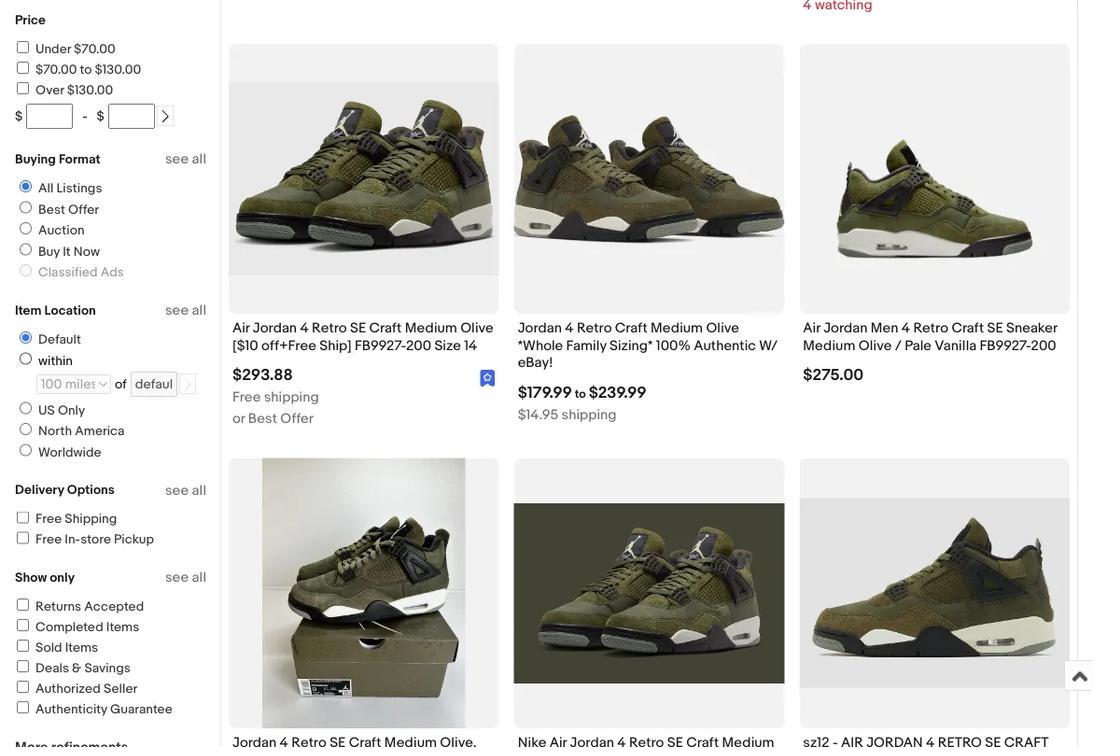Task type: vqa. For each thing, say whether or not it's contained in the screenshot.
Picture 4 of 10
no



Task type: describe. For each thing, give the bounding box(es) containing it.
olive inside 'jordan 4 retro craft medium olive *whole family sizing* 100% authentic w/ ebay!'
[[707, 320, 740, 337]]

$239.99
[[589, 383, 647, 402]]

All Listings radio
[[20, 180, 32, 192]]

america
[[75, 424, 125, 440]]

$70.00 to $130.00 checkbox
[[17, 62, 29, 74]]

buying format
[[15, 151, 101, 167]]

north america
[[38, 424, 125, 440]]

0 vertical spatial $70.00
[[74, 41, 115, 57]]

shipping inside "$179.99 to $239.99 $14.95 shipping"
[[562, 406, 617, 423]]

north
[[38, 424, 72, 440]]

best offer
[[38, 202, 99, 218]]

items for sold items
[[65, 640, 98, 656]]

jordan 4 retro craft medium olive *whole family sizing* 100% authentic w/ ebay! link
[[518, 320, 781, 376]]

default
[[38, 332, 81, 348]]

north america link
[[12, 423, 128, 440]]

se inside air jordan 4 retro se craft medium olive [$10 off+free ship] fb9927-200 size 14
[[350, 320, 366, 337]]

Classified Ads radio
[[20, 264, 32, 277]]

retro inside air jordan 4 retro se craft medium olive [$10 off+free ship] fb9927-200 size 14
[[312, 320, 347, 337]]

family
[[567, 337, 607, 354]]

air for air jordan men 4 retro craft se sneaker medium olive / pale vanilla fb9927-200
[[804, 320, 821, 337]]

see all button for default
[[165, 302, 206, 319]]

free in-store pickup link
[[14, 532, 154, 548]]

see for free shipping
[[165, 482, 189, 499]]

free shipping
[[35, 511, 117, 527]]

auction link
[[12, 222, 88, 239]]

jordan for medium
[[824, 320, 868, 337]]

submit price range image
[[159, 110, 172, 123]]

see all for all listings
[[165, 151, 206, 168]]

jordan 4 retro craft medium olive *whole family sizing* 100% authentic w/ ebay!
[[518, 320, 779, 371]]

all for returns accepted
[[192, 569, 206, 586]]

air jordan 4 retro se craft medium olive [$10 off+free ship] fb9927-200 size 14 image
[[229, 83, 499, 276]]

sneaker
[[1007, 320, 1058, 337]]

completed items
[[35, 619, 139, 635]]

air jordan men 4 retro craft se sneaker medium olive / pale vanilla fb9927-200
[[804, 320, 1058, 354]]

200 inside air jordan 4 retro se craft medium olive [$10 off+free ship] fb9927-200 size 14
[[406, 337, 432, 354]]

authenticity
[[35, 702, 107, 717]]

location
[[44, 303, 96, 319]]

best inside free shipping or best offer
[[248, 411, 277, 427]]

size
[[435, 337, 461, 354]]

returns accepted link
[[14, 599, 144, 615]]

$179.99
[[518, 383, 573, 402]]

items for completed items
[[106, 619, 139, 635]]

Free In-store Pickup checkbox
[[17, 532, 29, 544]]

Returns Accepted checkbox
[[17, 599, 29, 611]]

200 inside air jordan men 4 retro craft se sneaker medium olive / pale vanilla fb9927-200
[[1032, 337, 1057, 354]]

ebay!
[[518, 354, 554, 371]]

olive inside air jordan men 4 retro craft se sneaker medium olive / pale vanilla fb9927-200
[[859, 337, 892, 354]]

pickup
[[114, 532, 154, 548]]

only
[[58, 403, 85, 419]]

[$10
[[233, 337, 258, 354]]

1 vertical spatial $130.00
[[67, 82, 113, 98]]

worldwide
[[38, 445, 101, 461]]

delivery
[[15, 483, 64, 498]]

North America radio
[[20, 423, 32, 435]]

see all for default
[[165, 302, 206, 319]]

free in-store pickup
[[35, 532, 154, 548]]

Default radio
[[20, 332, 32, 344]]

listings
[[57, 181, 102, 197]]

authentic
[[694, 337, 757, 354]]

sold
[[35, 640, 62, 656]]

delivery options
[[15, 483, 115, 498]]

completed items link
[[14, 619, 139, 635]]

all for default
[[192, 302, 206, 319]]

us only link
[[12, 402, 89, 419]]

or
[[233, 411, 245, 427]]

[object undefined] image
[[480, 370, 496, 387]]

Best Offer radio
[[20, 201, 32, 213]]

free for free shipping
[[35, 511, 62, 527]]

seller
[[104, 681, 138, 697]]

1 vertical spatial $70.00
[[35, 62, 77, 78]]

accepted
[[84, 599, 144, 615]]

buy
[[38, 244, 60, 260]]

air jordan 4 retro se craft medium olive [$10 off+free ship] fb9927-200 size 14
[[233, 320, 494, 354]]

all for all listings
[[192, 151, 206, 168]]

Sold Items checkbox
[[17, 640, 29, 652]]

$293.88
[[233, 366, 293, 385]]

air jordan 4 retro se craft medium olive [$10 off+free ship] fb9927-200 size 14 link
[[233, 320, 496, 359]]

[object undefined] image
[[480, 370, 496, 387]]

free shipping link
[[14, 511, 117, 527]]

craft for air jordan men 4 retro craft se sneaker medium olive / pale vanilla fb9927-200
[[952, 320, 985, 337]]

$179.99 to $239.99 $14.95 shipping
[[518, 383, 647, 423]]

under
[[35, 41, 71, 57]]

within
[[38, 353, 73, 369]]

craft for air jordan 4 retro se craft medium olive [$10 off+free ship] fb9927-200 size 14
[[370, 320, 402, 337]]

item
[[15, 303, 41, 319]]

Maximum Value text field
[[108, 104, 155, 129]]

under $70.00 link
[[14, 41, 115, 57]]

0 horizontal spatial best
[[38, 202, 65, 218]]

retro inside 'jordan 4 retro craft medium olive *whole family sizing* 100% authentic w/ ebay!'
[[577, 320, 612, 337]]

$275.00
[[804, 366, 864, 385]]

classified ads
[[38, 265, 124, 281]]

see all button for free shipping
[[165, 482, 206, 499]]

all listings
[[38, 181, 102, 197]]

craft inside 'jordan 4 retro craft medium olive *whole family sizing* 100% authentic w/ ebay!'
[[615, 320, 648, 337]]

us
[[38, 403, 55, 419]]

over $130.00 link
[[14, 82, 113, 98]]

authenticity guarantee
[[35, 702, 173, 717]]

*whole
[[518, 337, 564, 354]]

men
[[871, 320, 899, 337]]

$70.00 to $130.00 link
[[14, 62, 141, 78]]

it
[[63, 244, 71, 260]]

0 horizontal spatial offer
[[68, 202, 99, 218]]

go image
[[181, 378, 194, 391]]

Buy It Now radio
[[20, 243, 32, 256]]



Task type: locate. For each thing, give the bounding box(es) containing it.
1 vertical spatial items
[[65, 640, 98, 656]]

0 horizontal spatial medium
[[405, 320, 458, 337]]

nike air jordan 4 retro se craft medium olive size 14 fb9927-200 new image
[[514, 503, 785, 684]]

$130.00 down $70.00 to $130.00
[[67, 82, 113, 98]]

item location
[[15, 303, 96, 319]]

1 horizontal spatial air
[[804, 320, 821, 337]]

retro inside air jordan men 4 retro craft se sneaker medium olive / pale vanilla fb9927-200
[[914, 320, 949, 337]]

1 horizontal spatial craft
[[615, 320, 648, 337]]

craft
[[370, 320, 402, 337], [615, 320, 648, 337], [952, 320, 985, 337]]

2 see all from the top
[[165, 302, 206, 319]]

0 horizontal spatial air
[[233, 320, 250, 337]]

3 all from the top
[[192, 482, 206, 499]]

0 horizontal spatial to
[[80, 62, 92, 78]]

to for $70.00
[[80, 62, 92, 78]]

2 horizontal spatial 4
[[902, 320, 911, 337]]

Completed Items checkbox
[[17, 619, 29, 632]]

jordan 4 retro se craft medium olive, size 9, fb9927-200, *ships now* image
[[263, 458, 466, 729]]

se inside air jordan men 4 retro craft se sneaker medium olive / pale vanilla fb9927-200
[[988, 320, 1004, 337]]

jordan left men
[[824, 320, 868, 337]]

1 see all button from the top
[[165, 151, 206, 168]]

see all for returns accepted
[[165, 569, 206, 586]]

Under $70.00 checkbox
[[17, 41, 29, 53]]

fb9927- inside air jordan 4 retro se craft medium olive [$10 off+free ship] fb9927-200 size 14
[[355, 337, 406, 354]]

se up ship]
[[350, 320, 366, 337]]

buy it now link
[[12, 243, 104, 260]]

$ for minimum value text field
[[15, 109, 23, 125]]

deals
[[35, 660, 69, 676]]

Over $130.00 checkbox
[[17, 82, 29, 94]]

$ right -
[[97, 109, 104, 125]]

now
[[74, 244, 100, 260]]

free inside free shipping or best offer
[[233, 389, 261, 406]]

all
[[192, 151, 206, 168], [192, 302, 206, 319], [192, 482, 206, 499], [192, 569, 206, 586]]

1 vertical spatial best
[[248, 411, 277, 427]]

2 horizontal spatial craft
[[952, 320, 985, 337]]

olive up 14
[[461, 320, 494, 337]]

air up [$10
[[233, 320, 250, 337]]

$70.00 to $130.00
[[35, 62, 141, 78]]

all for free shipping
[[192, 482, 206, 499]]

air jordan men 4 retro craft se sneaker medium olive / pale vanilla fb9927-200 link
[[804, 320, 1067, 359]]

best
[[38, 202, 65, 218], [248, 411, 277, 427]]

retro up the family
[[577, 320, 612, 337]]

2 see from the top
[[165, 302, 189, 319]]

over $130.00
[[35, 82, 113, 98]]

us only
[[38, 403, 85, 419]]

authorized seller
[[35, 681, 138, 697]]

ads
[[101, 265, 124, 281]]

2 air from the left
[[804, 320, 821, 337]]

4 see all from the top
[[165, 569, 206, 586]]

jordan inside air jordan 4 retro se craft medium olive [$10 off+free ship] fb9927-200 size 14
[[253, 320, 297, 337]]

0 vertical spatial $130.00
[[95, 62, 141, 78]]

3 retro from the left
[[914, 320, 949, 337]]

retro
[[312, 320, 347, 337], [577, 320, 612, 337], [914, 320, 949, 337]]

olive up authentic
[[707, 320, 740, 337]]

shipping
[[264, 389, 319, 406], [562, 406, 617, 423]]

only
[[50, 570, 75, 586]]

Auction radio
[[20, 222, 32, 234]]

offer down listings
[[68, 202, 99, 218]]

2 horizontal spatial jordan
[[824, 320, 868, 337]]

4 inside 'jordan 4 retro craft medium olive *whole family sizing* 100% authentic w/ ebay!'
[[565, 320, 574, 337]]

items down 'accepted'
[[106, 619, 139, 635]]

default link
[[12, 332, 85, 348]]

auction
[[38, 223, 85, 239]]

medium up size
[[405, 320, 458, 337]]

1 4 from the left
[[300, 320, 309, 337]]

free right free shipping checkbox at the bottom left of page
[[35, 511, 62, 527]]

jordan inside 'jordan 4 retro craft medium olive *whole family sizing* 100% authentic w/ ebay!'
[[518, 320, 562, 337]]

0 vertical spatial to
[[80, 62, 92, 78]]

medium up $275.00
[[804, 337, 856, 354]]

4 inside air jordan men 4 retro craft se sneaker medium olive / pale vanilla fb9927-200
[[902, 320, 911, 337]]

1 vertical spatial to
[[575, 387, 586, 401]]

authenticity guarantee link
[[14, 702, 173, 717]]

medium inside 'jordan 4 retro craft medium olive *whole family sizing* 100% authentic w/ ebay!'
[[651, 320, 704, 337]]

$70.00 down under
[[35, 62, 77, 78]]

air inside air jordan men 4 retro craft se sneaker medium olive / pale vanilla fb9927-200
[[804, 320, 821, 337]]

1 $ from the left
[[15, 109, 23, 125]]

show only
[[15, 570, 75, 586]]

in-
[[65, 532, 80, 548]]

-
[[82, 109, 87, 125]]

1 horizontal spatial items
[[106, 619, 139, 635]]

deals & savings link
[[14, 660, 131, 676]]

2 fb9927- from the left
[[981, 337, 1032, 354]]

0 vertical spatial offer
[[68, 202, 99, 218]]

Free Shipping checkbox
[[17, 511, 29, 524]]

free shipping or best offer
[[233, 389, 319, 427]]

air inside air jordan 4 retro se craft medium olive [$10 off+free ship] fb9927-200 size 14
[[233, 320, 250, 337]]

fb9927- inside air jordan men 4 retro craft se sneaker medium olive / pale vanilla fb9927-200
[[981, 337, 1032, 354]]

2 all from the top
[[192, 302, 206, 319]]

2 horizontal spatial medium
[[804, 337, 856, 354]]

4 inside air jordan 4 retro se craft medium olive [$10 off+free ship] fb9927-200 size 14
[[300, 320, 309, 337]]

1 vertical spatial free
[[35, 511, 62, 527]]

14
[[464, 337, 478, 354]]

store
[[80, 532, 111, 548]]

price
[[15, 12, 46, 28]]

2 $ from the left
[[97, 109, 104, 125]]

3 craft from the left
[[952, 320, 985, 337]]

returns
[[35, 599, 81, 615]]

0 vertical spatial items
[[106, 619, 139, 635]]

default text field
[[131, 372, 177, 398]]

show
[[15, 570, 47, 586]]

$70.00
[[74, 41, 115, 57], [35, 62, 77, 78]]

0 vertical spatial free
[[233, 389, 261, 406]]

1 see all from the top
[[165, 151, 206, 168]]

craft inside air jordan 4 retro se craft medium olive [$10 off+free ship] fb9927-200 size 14
[[370, 320, 402, 337]]

0 horizontal spatial olive
[[461, 320, 494, 337]]

olive inside air jordan 4 retro se craft medium olive [$10 off+free ship] fb9927-200 size 14
[[461, 320, 494, 337]]

classified
[[38, 265, 98, 281]]

classified ads link
[[12, 264, 128, 281]]

1 jordan from the left
[[253, 320, 297, 337]]

see for default
[[165, 302, 189, 319]]

see for returns accepted
[[165, 569, 189, 586]]

see
[[165, 151, 189, 168], [165, 302, 189, 319], [165, 482, 189, 499], [165, 569, 189, 586]]

best right or
[[248, 411, 277, 427]]

jordan for [$10
[[253, 320, 297, 337]]

4 see from the top
[[165, 569, 189, 586]]

fb9927-
[[355, 337, 406, 354], [981, 337, 1032, 354]]

under $70.00
[[35, 41, 115, 57]]

2 see all button from the top
[[165, 302, 206, 319]]

within radio
[[20, 353, 32, 365]]

best offer link
[[12, 201, 103, 218]]

0 horizontal spatial fb9927-
[[355, 337, 406, 354]]

200 left size
[[406, 337, 432, 354]]

completed
[[35, 619, 103, 635]]

1 all from the top
[[192, 151, 206, 168]]

jordan up off+free
[[253, 320, 297, 337]]

olive down men
[[859, 337, 892, 354]]

1 horizontal spatial 4
[[565, 320, 574, 337]]

to right $179.99 at the bottom
[[575, 387, 586, 401]]

0 horizontal spatial shipping
[[264, 389, 319, 406]]

1 horizontal spatial 200
[[1032, 337, 1057, 354]]

1 horizontal spatial offer
[[281, 411, 314, 427]]

deals & savings
[[35, 660, 131, 676]]

sold items link
[[14, 640, 98, 656]]

1 horizontal spatial best
[[248, 411, 277, 427]]

all
[[38, 181, 54, 197]]

2 se from the left
[[988, 320, 1004, 337]]

0 horizontal spatial jordan
[[253, 320, 297, 337]]

offer inside free shipping or best offer
[[281, 411, 314, 427]]

/
[[896, 337, 902, 354]]

shipping
[[65, 511, 117, 527]]

2 craft from the left
[[615, 320, 648, 337]]

$ for maximum value text box
[[97, 109, 104, 125]]

0 horizontal spatial se
[[350, 320, 366, 337]]

1 horizontal spatial shipping
[[562, 406, 617, 423]]

jordan up "*whole"
[[518, 320, 562, 337]]

$130.00 down under $70.00
[[95, 62, 141, 78]]

see all button for all listings
[[165, 151, 206, 168]]

see all
[[165, 151, 206, 168], [165, 302, 206, 319], [165, 482, 206, 499], [165, 569, 206, 586]]

Authorized Seller checkbox
[[17, 681, 29, 693]]

to inside "$179.99 to $239.99 $14.95 shipping"
[[575, 387, 586, 401]]

medium inside air jordan men 4 retro craft se sneaker medium olive / pale vanilla fb9927-200
[[804, 337, 856, 354]]

shipping down $239.99
[[562, 406, 617, 423]]

1 horizontal spatial retro
[[577, 320, 612, 337]]

buy it now
[[38, 244, 100, 260]]

free for free shipping or best offer
[[233, 389, 261, 406]]

guarantee
[[110, 702, 173, 717]]

4 up /
[[902, 320, 911, 337]]

$14.95
[[518, 406, 559, 423]]

$70.00 up $70.00 to $130.00
[[74, 41, 115, 57]]

2 retro from the left
[[577, 320, 612, 337]]

authorized seller link
[[14, 681, 138, 697]]

buying
[[15, 151, 56, 167]]

3 see from the top
[[165, 482, 189, 499]]

best up auction link
[[38, 202, 65, 218]]

3 see all button from the top
[[165, 482, 206, 499]]

to
[[80, 62, 92, 78], [575, 387, 586, 401]]

200 down sneaker
[[1032, 337, 1057, 354]]

&
[[72, 660, 82, 676]]

2 horizontal spatial olive
[[859, 337, 892, 354]]

3 jordan from the left
[[824, 320, 868, 337]]

0 horizontal spatial 200
[[406, 337, 432, 354]]

1 vertical spatial offer
[[281, 411, 314, 427]]

air up $275.00
[[804, 320, 821, 337]]

items up deals & savings
[[65, 640, 98, 656]]

0 horizontal spatial $
[[15, 109, 23, 125]]

4 up the family
[[565, 320, 574, 337]]

1 se from the left
[[350, 320, 366, 337]]

1 horizontal spatial fb9927-
[[981, 337, 1032, 354]]

2 vertical spatial free
[[35, 532, 62, 548]]

free for free in-store pickup
[[35, 532, 62, 548]]

0 vertical spatial best
[[38, 202, 65, 218]]

authorized
[[35, 681, 101, 697]]

1 horizontal spatial to
[[575, 387, 586, 401]]

4 all from the top
[[192, 569, 206, 586]]

Deals & Savings checkbox
[[17, 660, 29, 673]]

1 horizontal spatial se
[[988, 320, 1004, 337]]

offer down $293.88
[[281, 411, 314, 427]]

1 retro from the left
[[312, 320, 347, 337]]

see for all listings
[[165, 151, 189, 168]]

1 horizontal spatial olive
[[707, 320, 740, 337]]

200
[[406, 337, 432, 354], [1032, 337, 1057, 354]]

sizing*
[[610, 337, 653, 354]]

$ down over $130.00 option
[[15, 109, 23, 125]]

jordan
[[253, 320, 297, 337], [518, 320, 562, 337], [824, 320, 868, 337]]

savings
[[84, 660, 131, 676]]

returns accepted
[[35, 599, 144, 615]]

ship]
[[320, 337, 352, 354]]

1 horizontal spatial medium
[[651, 320, 704, 337]]

0 horizontal spatial 4
[[300, 320, 309, 337]]

sold items
[[35, 640, 98, 656]]

free up or
[[233, 389, 261, 406]]

retro up ship]
[[312, 320, 347, 337]]

1 craft from the left
[[370, 320, 402, 337]]

see all button for returns accepted
[[165, 569, 206, 586]]

medium inside air jordan 4 retro se craft medium olive [$10 off+free ship] fb9927-200 size 14
[[405, 320, 458, 337]]

shipping down $293.88
[[264, 389, 319, 406]]

Minimum Value text field
[[26, 104, 73, 129]]

4 up off+free
[[300, 320, 309, 337]]

free left in-
[[35, 532, 62, 548]]

jordan 4 retro craft medium olive *whole family sizing* 100% authentic w/ ebay! image
[[514, 115, 785, 243]]

see all button
[[165, 151, 206, 168], [165, 302, 206, 319], [165, 482, 206, 499], [165, 569, 206, 586]]

1 horizontal spatial $
[[97, 109, 104, 125]]

1 horizontal spatial jordan
[[518, 320, 562, 337]]

4 see all button from the top
[[165, 569, 206, 586]]

off+free
[[262, 337, 317, 354]]

1 fb9927- from the left
[[355, 337, 406, 354]]

craft inside air jordan men 4 retro craft se sneaker medium olive / pale vanilla fb9927-200
[[952, 320, 985, 337]]

Worldwide radio
[[20, 444, 32, 456]]

fb9927- right ship]
[[355, 337, 406, 354]]

shipping inside free shipping or best offer
[[264, 389, 319, 406]]

air jordan men 4 retro craft se sneaker medium olive / pale vanilla fb9927-200 image
[[815, 44, 1056, 315]]

0 horizontal spatial craft
[[370, 320, 402, 337]]

se left sneaker
[[988, 320, 1004, 337]]

2 200 from the left
[[1032, 337, 1057, 354]]

retro up pale on the right of page
[[914, 320, 949, 337]]

to down under $70.00
[[80, 62, 92, 78]]

medium up 100%
[[651, 320, 704, 337]]

offer
[[68, 202, 99, 218], [281, 411, 314, 427]]

pale
[[905, 337, 932, 354]]

US Only radio
[[20, 402, 32, 414]]

sz12 - air jordan 4 retro se craft medium olive 2023 fb9927-200 medium olive image
[[800, 499, 1071, 689]]

0 horizontal spatial retro
[[312, 320, 347, 337]]

1 200 from the left
[[406, 337, 432, 354]]

3 see all from the top
[[165, 482, 206, 499]]

all listings link
[[12, 180, 106, 197]]

3 4 from the left
[[902, 320, 911, 337]]

vanilla
[[935, 337, 977, 354]]

to for $179.99
[[575, 387, 586, 401]]

0 horizontal spatial items
[[65, 640, 98, 656]]

worldwide link
[[12, 444, 105, 461]]

jordan inside air jordan men 4 retro craft se sneaker medium olive / pale vanilla fb9927-200
[[824, 320, 868, 337]]

see all for free shipping
[[165, 482, 206, 499]]

2 4 from the left
[[565, 320, 574, 337]]

fb9927- down sneaker
[[981, 337, 1032, 354]]

1 see from the top
[[165, 151, 189, 168]]

w/
[[760, 337, 779, 354]]

2 jordan from the left
[[518, 320, 562, 337]]

1 air from the left
[[233, 320, 250, 337]]

2 horizontal spatial retro
[[914, 320, 949, 337]]

Authenticity Guarantee checkbox
[[17, 702, 29, 714]]

of
[[115, 377, 127, 393]]

air for air jordan 4 retro se craft medium olive [$10 off+free ship] fb9927-200 size 14
[[233, 320, 250, 337]]



